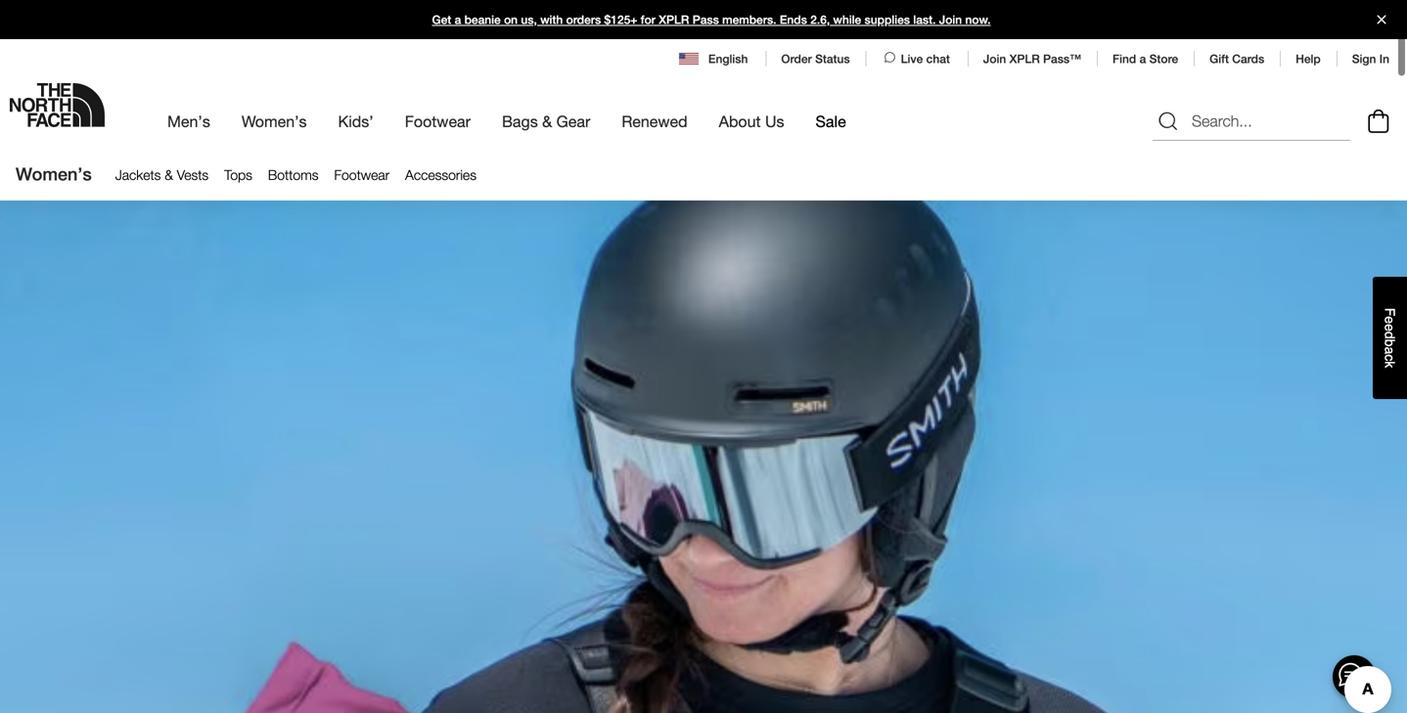 Task type: describe. For each thing, give the bounding box(es) containing it.
c
[[1382, 355, 1398, 361]]

1 horizontal spatial join
[[983, 51, 1006, 65]]

jackets & vests
[[115, 166, 209, 182]]

men's link
[[167, 94, 210, 147]]

while
[[833, 13, 861, 26]]

gift cards link
[[1210, 51, 1265, 65]]

help
[[1296, 51, 1321, 65]]

accessories button
[[397, 161, 484, 187]]

tops button
[[216, 161, 260, 187]]

on
[[504, 13, 518, 26]]

cards
[[1232, 51, 1265, 65]]

0 vertical spatial xplr
[[659, 13, 689, 26]]

find
[[1113, 51, 1136, 65]]

about
[[719, 111, 761, 130]]

english
[[708, 51, 748, 65]]

get a beanie on us, with orders $125+ for xplr pass members. ends 2.6, while supplies last. join now.
[[432, 13, 991, 26]]

renewed
[[622, 111, 688, 130]]

find a store
[[1113, 51, 1178, 65]]

bags
[[502, 111, 538, 130]]

find a store link
[[1113, 51, 1178, 65]]

bags & gear link
[[502, 94, 590, 147]]

close image
[[1369, 15, 1395, 24]]

pass™
[[1043, 51, 1081, 65]]

ends
[[780, 13, 807, 26]]

d
[[1382, 332, 1398, 339]]

& for bags
[[542, 111, 552, 130]]

f e e d b a c k
[[1382, 308, 1398, 368]]

sign in
[[1352, 51, 1390, 65]]

members.
[[722, 13, 777, 26]]

a inside button
[[1382, 347, 1398, 355]]

in
[[1380, 51, 1390, 65]]

help link
[[1296, 51, 1321, 65]]

for
[[641, 13, 656, 26]]

about us link
[[719, 94, 784, 147]]

tops
[[224, 166, 252, 182]]

beanie
[[464, 13, 501, 26]]

bottoms
[[268, 166, 319, 182]]

footwear button
[[326, 161, 397, 187]]

with
[[540, 13, 563, 26]]

k
[[1382, 361, 1398, 368]]

2.6,
[[810, 13, 830, 26]]

f e e d b a c k button
[[1373, 277, 1407, 399]]

women's link
[[242, 94, 307, 147]]

store
[[1150, 51, 1178, 65]]

f
[[1382, 308, 1398, 316]]

0 horizontal spatial join
[[939, 13, 962, 26]]

gift cards
[[1210, 51, 1265, 65]]

a for get
[[455, 13, 461, 26]]

b
[[1382, 339, 1398, 347]]

women's inside main content
[[16, 163, 92, 183]]

accessories
[[405, 166, 477, 182]]

bags & gear
[[502, 111, 590, 130]]

1 e from the top
[[1382, 316, 1398, 324]]

english link
[[679, 49, 750, 67]]

kids'
[[338, 111, 374, 130]]

on the mountain, a person is wearing the insulated freedom bibs and taking off an insulated freedom jacket. "text reads: for the kids. and the kids at heart." image
[[0, 200, 1407, 713]]

bottoms button
[[260, 161, 326, 187]]

get a beanie on us, with orders $125+ for xplr pass members. ends 2.6, while supplies last. join now. link
[[0, 0, 1407, 39]]

now.
[[965, 13, 991, 26]]

men's
[[167, 111, 210, 130]]

view cart image
[[1363, 106, 1395, 135]]



Task type: vqa. For each thing, say whether or not it's contained in the screenshot.
Lauren's By
no



Task type: locate. For each thing, give the bounding box(es) containing it.
2 e from the top
[[1382, 324, 1398, 332]]

e
[[1382, 316, 1398, 324], [1382, 324, 1398, 332]]

& for jackets
[[165, 166, 173, 182]]

pass
[[693, 13, 719, 26]]

e up b
[[1382, 324, 1398, 332]]

status
[[815, 51, 850, 65]]

gear
[[557, 111, 590, 130]]

2 horizontal spatial a
[[1382, 347, 1398, 355]]

e up d
[[1382, 316, 1398, 324]]

a for find
[[1140, 51, 1146, 65]]

xplr
[[659, 13, 689, 26], [1010, 51, 1040, 65]]

order status link
[[781, 51, 850, 65]]

search all image
[[1157, 109, 1180, 132]]

0 vertical spatial footwear
[[405, 111, 471, 130]]

join
[[939, 13, 962, 26], [983, 51, 1006, 65]]

us,
[[521, 13, 537, 26]]

renewed link
[[622, 94, 688, 147]]

& inside button
[[165, 166, 173, 182]]

sale link
[[816, 94, 846, 147]]

Search search field
[[1153, 101, 1351, 140]]

1 horizontal spatial women's
[[242, 111, 307, 130]]

0 vertical spatial &
[[542, 111, 552, 130]]

a
[[455, 13, 461, 26], [1140, 51, 1146, 65], [1382, 347, 1398, 355]]

live
[[901, 51, 923, 65]]

a right get
[[455, 13, 461, 26]]

a right the find
[[1140, 51, 1146, 65]]

supplies
[[865, 13, 910, 26]]

1 vertical spatial xplr
[[1010, 51, 1040, 65]]

last.
[[913, 13, 936, 26]]

footwear link
[[405, 94, 471, 147]]

xplr right for
[[659, 13, 689, 26]]

xplr left pass™
[[1010, 51, 1040, 65]]

gift
[[1210, 51, 1229, 65]]

footwear
[[405, 111, 471, 130], [334, 166, 390, 182]]

& left gear
[[542, 111, 552, 130]]

0 horizontal spatial a
[[455, 13, 461, 26]]

vests
[[177, 166, 209, 182]]

1 vertical spatial join
[[983, 51, 1006, 65]]

0 vertical spatial women's
[[242, 111, 307, 130]]

sign
[[1352, 51, 1376, 65]]

1 vertical spatial footwear
[[334, 166, 390, 182]]

1 horizontal spatial xplr
[[1010, 51, 1040, 65]]

live chat
[[901, 51, 950, 65]]

women's
[[242, 111, 307, 130], [16, 163, 92, 183]]

1 horizontal spatial footwear
[[405, 111, 471, 130]]

get
[[432, 13, 451, 26]]

0 horizontal spatial xplr
[[659, 13, 689, 26]]

order status
[[781, 51, 850, 65]]

&
[[542, 111, 552, 130], [165, 166, 173, 182]]

the north face home page image
[[10, 82, 105, 126]]

0 horizontal spatial women's
[[16, 163, 92, 183]]

footwear up accessories
[[405, 111, 471, 130]]

footwear for footwear link
[[405, 111, 471, 130]]

0 horizontal spatial &
[[165, 166, 173, 182]]

jackets & vests button
[[107, 161, 216, 187]]

us
[[765, 111, 784, 130]]

footwear for footwear button
[[334, 166, 390, 182]]

order
[[781, 51, 812, 65]]

women's down the north face home page image
[[16, 163, 92, 183]]

join xplr pass™
[[983, 51, 1081, 65]]

a up k
[[1382, 347, 1398, 355]]

1 vertical spatial a
[[1140, 51, 1146, 65]]

live chat button
[[881, 49, 952, 67]]

1 vertical spatial &
[[165, 166, 173, 182]]

orders
[[566, 13, 601, 26]]

0 vertical spatial a
[[455, 13, 461, 26]]

0 vertical spatial join
[[939, 13, 962, 26]]

join right last.
[[939, 13, 962, 26]]

2 vertical spatial a
[[1382, 347, 1398, 355]]

footwear down 'kids'' link at the left top of page
[[334, 166, 390, 182]]

sale
[[816, 111, 846, 130]]

women's main content
[[0, 147, 1407, 713]]

1 horizontal spatial a
[[1140, 51, 1146, 65]]

join down now.
[[983, 51, 1006, 65]]

chat
[[926, 51, 950, 65]]

women's up bottoms
[[242, 111, 307, 130]]

footwear inside button
[[334, 166, 390, 182]]

1 vertical spatial women's
[[16, 163, 92, 183]]

0 horizontal spatial footwear
[[334, 166, 390, 182]]

kids' link
[[338, 94, 374, 147]]

sign in button
[[1352, 51, 1390, 65]]

jackets
[[115, 166, 161, 182]]

$125+
[[604, 13, 638, 26]]

join xplr pass™ link
[[983, 51, 1081, 65]]

1 horizontal spatial &
[[542, 111, 552, 130]]

about us
[[719, 111, 784, 130]]

& left vests on the top of the page
[[165, 166, 173, 182]]



